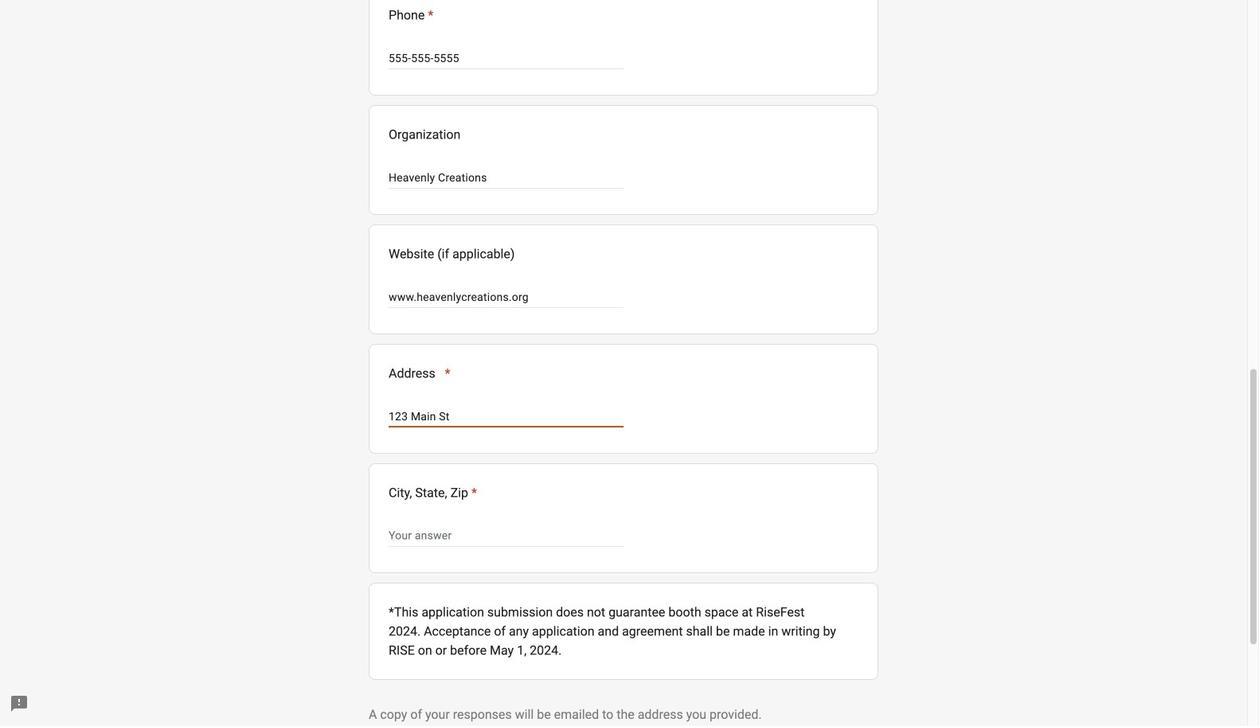 Task type: locate. For each thing, give the bounding box(es) containing it.
0 vertical spatial heading
[[389, 6, 434, 25]]

heading
[[389, 6, 434, 25], [389, 364, 451, 383], [389, 484, 477, 503]]

required question element for 1st heading
[[425, 6, 434, 25]]

0 vertical spatial required question element
[[425, 6, 434, 25]]

3 heading from the top
[[389, 484, 477, 503]]

2 horizontal spatial required question element
[[469, 484, 477, 503]]

required question element
[[425, 6, 434, 25], [442, 364, 451, 383], [469, 484, 477, 503]]

1 vertical spatial required question element
[[442, 364, 451, 383]]

1 horizontal spatial required question element
[[442, 364, 451, 383]]

list
[[369, 0, 879, 680]]

list item
[[369, 583, 879, 680]]

required question element for third heading
[[469, 484, 477, 503]]

2 vertical spatial heading
[[389, 484, 477, 503]]

0 horizontal spatial required question element
[[425, 6, 434, 25]]

1 vertical spatial heading
[[389, 364, 451, 383]]

None text field
[[389, 49, 624, 68]]

None text field
[[389, 168, 624, 187], [389, 288, 624, 307], [389, 407, 624, 426], [389, 527, 624, 546], [389, 168, 624, 187], [389, 288, 624, 307], [389, 407, 624, 426], [389, 527, 624, 546]]

2 vertical spatial required question element
[[469, 484, 477, 503]]



Task type: vqa. For each thing, say whether or not it's contained in the screenshot.
middle the Required question element
yes



Task type: describe. For each thing, give the bounding box(es) containing it.
report a problem to google image
[[10, 695, 29, 714]]

1 heading from the top
[[389, 6, 434, 25]]

2 heading from the top
[[389, 364, 451, 383]]

required question element for second heading
[[442, 364, 451, 383]]



